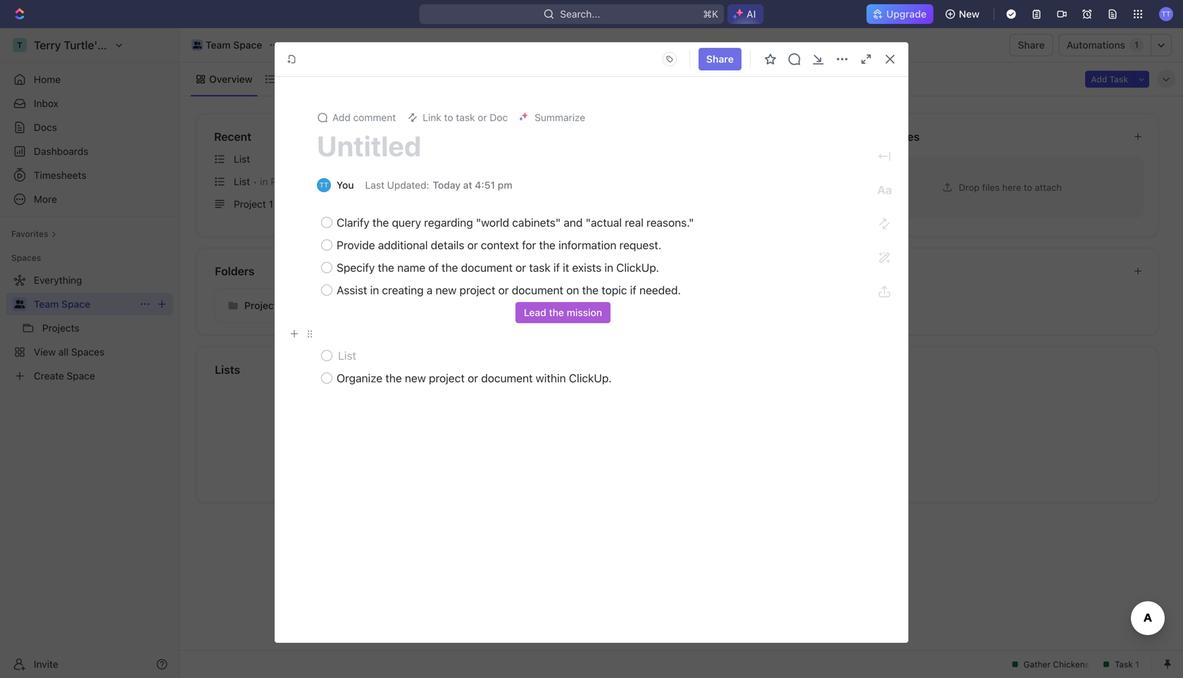 Task type: describe. For each thing, give the bounding box(es) containing it.
within
[[536, 372, 566, 385]]

task
[[1110, 74, 1129, 84]]

4:51
[[475, 179, 495, 191]]

specify
[[337, 261, 375, 274]]

the right on
[[582, 284, 599, 297]]

drop files here to attach
[[959, 182, 1062, 193]]

1 inside the project 1 link
[[269, 198, 273, 210]]

sidebar navigation
[[0, 28, 180, 678]]

add task button
[[1086, 71, 1134, 88]]

topic
[[602, 284, 627, 297]]

1 vertical spatial tt
[[320, 181, 329, 189]]

comment
[[353, 112, 396, 123]]

link
[[423, 112, 442, 123]]

today
[[433, 179, 461, 191]]

user group image
[[14, 300, 25, 309]]

•
[[253, 176, 257, 187]]

assist
[[337, 284, 367, 297]]

information
[[559, 238, 617, 252]]

clarify
[[337, 216, 370, 229]]

resources
[[864, 130, 920, 143]]

space inside tree
[[61, 298, 90, 310]]

the left query
[[373, 216, 389, 229]]

user group image
[[193, 42, 202, 49]]

gantt
[[390, 73, 415, 85]]

last
[[365, 179, 385, 191]]

1 horizontal spatial project
[[271, 176, 303, 187]]

context
[[481, 238, 519, 252]]

reasons."
[[647, 216, 694, 229]]

search...
[[560, 8, 600, 20]]

inbox link
[[6, 92, 173, 115]]

automations
[[1067, 39, 1126, 51]]

"world
[[476, 216, 509, 229]]

document for or
[[461, 261, 513, 274]]

specify the name of the document or task if it exists in clickup.
[[337, 261, 659, 274]]

2 horizontal spatial 1
[[1135, 40, 1139, 50]]

to inside link to task or doc dropdown button
[[444, 112, 453, 123]]

add comment
[[333, 112, 396, 123]]

on
[[567, 284, 579, 297]]

folders
[[215, 265, 255, 278]]

it
[[563, 261, 570, 274]]

dropdown menu image
[[659, 48, 681, 70]]

team space tree
[[6, 269, 173, 387]]

favorites button
[[6, 225, 62, 242]]

resources button
[[863, 128, 1122, 145]]

overview
[[209, 73, 253, 85]]

updated:
[[387, 179, 429, 191]]

⌘k
[[703, 8, 719, 20]]

lists
[[215, 363, 240, 377]]

0 vertical spatial project
[[460, 284, 496, 297]]

of
[[429, 261, 439, 274]]

add for add comment
[[333, 112, 351, 123]]

team space link inside tree
[[34, 293, 134, 316]]

name
[[397, 261, 426, 274]]

provide
[[337, 238, 375, 252]]

share button
[[1010, 34, 1054, 56]]

1 horizontal spatial new
[[436, 284, 457, 297]]

docs link
[[6, 116, 173, 139]]

provide additional details or context for the information request.
[[337, 238, 662, 252]]

mission
[[567, 307, 602, 318]]

overview link
[[206, 69, 253, 89]]

0 vertical spatial list link
[[276, 69, 296, 89]]

at
[[463, 179, 473, 191]]

regarding
[[424, 216, 473, 229]]

timesheets link
[[6, 164, 173, 187]]

the left name
[[378, 261, 394, 274]]

project 1
[[234, 198, 273, 210]]

details
[[431, 238, 465, 252]]

1 vertical spatial document
[[512, 284, 564, 297]]

invite
[[34, 659, 58, 670]]

2 horizontal spatial in
[[605, 261, 614, 274]]

assist in creating a new project or document on the topic if needed.
[[337, 284, 681, 297]]

0 vertical spatial team space link
[[188, 37, 266, 54]]

0 horizontal spatial clickup.
[[569, 372, 612, 385]]

share inside button
[[1018, 39, 1045, 51]]

docs
[[34, 122, 57, 133]]

you
[[337, 179, 354, 191]]

inbox
[[34, 98, 59, 109]]

favorites
[[11, 229, 48, 239]]

projects button
[[214, 288, 395, 323]]

table link
[[439, 69, 466, 89]]

summarize button
[[514, 108, 591, 128]]

chat
[[492, 73, 514, 85]]

summarize
[[535, 112, 586, 123]]

additional
[[378, 238, 428, 252]]

ai
[[747, 8, 756, 20]]



Task type: locate. For each thing, give the bounding box(es) containing it.
table
[[441, 73, 466, 85]]

document up lead
[[512, 284, 564, 297]]

0 horizontal spatial in
[[260, 176, 268, 187]]

in right "•"
[[260, 176, 268, 187]]

0 horizontal spatial 1
[[269, 198, 273, 210]]

in right assist
[[370, 284, 379, 297]]

0 horizontal spatial tt
[[320, 181, 329, 189]]

last updated: today at 4:51 pm
[[365, 179, 513, 191]]

1 vertical spatial project
[[234, 198, 266, 210]]

lead
[[524, 307, 547, 318]]

0 vertical spatial new
[[436, 284, 457, 297]]

in right 'exists'
[[605, 261, 614, 274]]

dashboards link
[[6, 140, 173, 163]]

to right 'here'
[[1024, 182, 1033, 193]]

link to task or doc
[[423, 112, 508, 123]]

team inside tree
[[34, 298, 59, 310]]

task inside dropdown button
[[456, 112, 475, 123]]

1 vertical spatial list
[[234, 153, 250, 165]]

clickup. down the request.
[[617, 261, 659, 274]]

1 horizontal spatial task
[[529, 261, 551, 274]]

project inside the project 1 link
[[234, 198, 266, 210]]

2 vertical spatial in
[[370, 284, 379, 297]]

1
[[1135, 40, 1139, 50], [306, 176, 310, 187], [269, 198, 273, 210]]

1 vertical spatial project
[[429, 372, 465, 385]]

board link
[[538, 69, 568, 89]]

0 vertical spatial clickup.
[[617, 261, 659, 274]]

board
[[541, 73, 568, 85]]

query
[[392, 216, 421, 229]]

1 vertical spatial add
[[333, 112, 351, 123]]

0 horizontal spatial share
[[707, 53, 734, 65]]

new right a at the top left
[[436, 284, 457, 297]]

new
[[959, 8, 980, 20]]

if
[[554, 261, 560, 274], [630, 284, 637, 297]]

team space
[[206, 39, 262, 51], [34, 298, 90, 310]]

document left within on the left bottom
[[481, 372, 533, 385]]

dashboards
[[34, 145, 88, 157]]

"actual
[[586, 216, 622, 229]]

team space inside tree
[[34, 298, 90, 310]]

1 horizontal spatial team space link
[[188, 37, 266, 54]]

lists button
[[214, 361, 1142, 378]]

1 vertical spatial in
[[605, 261, 614, 274]]

1 horizontal spatial if
[[630, 284, 637, 297]]

and
[[564, 216, 583, 229]]

add for add task
[[1091, 74, 1108, 84]]

team space link
[[188, 37, 266, 54], [34, 293, 134, 316]]

if left it
[[554, 261, 560, 274]]

space right user group icon
[[61, 298, 90, 310]]

1 horizontal spatial clickup.
[[617, 261, 659, 274]]

organize the new project or document within clickup.
[[337, 372, 612, 385]]

team
[[206, 39, 231, 51], [34, 298, 59, 310]]

or inside dropdown button
[[478, 112, 487, 123]]

0 vertical spatial add
[[1091, 74, 1108, 84]]

upgrade
[[887, 8, 927, 20]]

new button
[[940, 3, 988, 25]]

calendar link
[[319, 69, 363, 89]]

team space right user group icon
[[34, 298, 90, 310]]

2 vertical spatial document
[[481, 372, 533, 385]]

share left automations on the top
[[1018, 39, 1045, 51]]

exists
[[572, 261, 602, 274]]

project 1 link
[[209, 193, 504, 216]]

0 horizontal spatial task
[[456, 112, 475, 123]]

document for within
[[481, 372, 533, 385]]

task
[[456, 112, 475, 123], [529, 261, 551, 274]]

add inside button
[[1091, 74, 1108, 84]]

the right for on the top
[[539, 238, 556, 252]]

0 vertical spatial list
[[279, 73, 296, 85]]

1 horizontal spatial in
[[370, 284, 379, 297]]

folders button
[[214, 263, 1122, 280]]

0 vertical spatial in
[[260, 176, 268, 187]]

doc
[[490, 112, 508, 123]]

1 right automations on the top
[[1135, 40, 1139, 50]]

1 vertical spatial team space link
[[34, 293, 134, 316]]

list
[[279, 73, 296, 85], [234, 153, 250, 165], [234, 176, 250, 187]]

share down '⌘k'
[[707, 53, 734, 65]]

0 vertical spatial 1
[[1135, 40, 1139, 50]]

0 vertical spatial project
[[271, 176, 303, 187]]

team right user group image
[[206, 39, 231, 51]]

list left calendar link
[[279, 73, 296, 85]]

clarify the query regarding "world cabinets" and "actual real reasons."
[[337, 216, 694, 229]]

in
[[260, 176, 268, 187], [605, 261, 614, 274], [370, 284, 379, 297]]

recent
[[214, 130, 252, 143]]

ai button
[[728, 4, 764, 24]]

1 horizontal spatial add
[[1091, 74, 1108, 84]]

team right user group icon
[[34, 298, 59, 310]]

task down for on the top
[[529, 261, 551, 274]]

tt inside dropdown button
[[1162, 10, 1171, 18]]

0 vertical spatial task
[[456, 112, 475, 123]]

tt button
[[1155, 3, 1178, 25]]

cabinets"
[[512, 216, 561, 229]]

team space up overview
[[206, 39, 262, 51]]

0 vertical spatial share
[[1018, 39, 1045, 51]]

1 horizontal spatial 1
[[306, 176, 310, 187]]

to right link
[[444, 112, 453, 123]]

clickup. right within on the left bottom
[[569, 372, 612, 385]]

list • in project 1
[[234, 176, 310, 187]]

list link
[[276, 69, 296, 89], [209, 148, 504, 170]]

pm
[[498, 179, 513, 191]]

list left "•"
[[234, 176, 250, 187]]

0 horizontal spatial if
[[554, 261, 560, 274]]

1 horizontal spatial share
[[1018, 39, 1045, 51]]

0 horizontal spatial to
[[444, 112, 453, 123]]

projects
[[244, 300, 283, 311]]

new right organize
[[405, 372, 426, 385]]

1 horizontal spatial team space
[[206, 39, 262, 51]]

1 horizontal spatial space
[[233, 39, 262, 51]]

upgrade link
[[867, 4, 934, 24]]

document down 'provide additional details or context for the information request.'
[[461, 261, 513, 274]]

project down "•"
[[234, 198, 266, 210]]

calendar
[[322, 73, 363, 85]]

to
[[444, 112, 453, 123], [1024, 182, 1033, 193]]

home
[[34, 74, 61, 85]]

1 vertical spatial share
[[707, 53, 734, 65]]

organize
[[337, 372, 383, 385]]

clickup.
[[617, 261, 659, 274], [569, 372, 612, 385]]

0 vertical spatial team space
[[206, 39, 262, 51]]

1 vertical spatial new
[[405, 372, 426, 385]]

the right of
[[442, 261, 458, 274]]

0 vertical spatial team
[[206, 39, 231, 51]]

drop
[[959, 182, 980, 193]]

1 vertical spatial space
[[61, 298, 90, 310]]

0 horizontal spatial project
[[234, 198, 266, 210]]

timesheets
[[34, 169, 86, 181]]

1 vertical spatial if
[[630, 284, 637, 297]]

2 vertical spatial 1
[[269, 198, 273, 210]]

untitled
[[317, 129, 421, 162]]

for
[[522, 238, 536, 252]]

link to task or doc button
[[402, 108, 514, 128]]

add
[[1091, 74, 1108, 84], [333, 112, 351, 123]]

0 horizontal spatial new
[[405, 372, 426, 385]]

the right organize
[[386, 372, 402, 385]]

1 vertical spatial clickup.
[[569, 372, 612, 385]]

add left task
[[1091, 74, 1108, 84]]

a
[[427, 284, 433, 297]]

tt
[[1162, 10, 1171, 18], [320, 181, 329, 189]]

request.
[[620, 238, 662, 252]]

1 vertical spatial to
[[1024, 182, 1033, 193]]

document
[[461, 261, 513, 274], [512, 284, 564, 297], [481, 372, 533, 385]]

2 vertical spatial list
[[234, 176, 250, 187]]

0 horizontal spatial team space
[[34, 298, 90, 310]]

team space link up overview
[[188, 37, 266, 54]]

creating
[[382, 284, 424, 297]]

0 vertical spatial document
[[461, 261, 513, 274]]

0 vertical spatial tt
[[1162, 10, 1171, 18]]

1 horizontal spatial to
[[1024, 182, 1033, 193]]

0 vertical spatial to
[[444, 112, 453, 123]]

1 horizontal spatial team
[[206, 39, 231, 51]]

team space link right user group icon
[[34, 293, 134, 316]]

0 vertical spatial space
[[233, 39, 262, 51]]

here
[[1003, 182, 1022, 193]]

1 vertical spatial team
[[34, 298, 59, 310]]

0 horizontal spatial team space link
[[34, 293, 134, 316]]

list down recent
[[234, 153, 250, 165]]

1 down list • in project 1
[[269, 198, 273, 210]]

needed.
[[640, 284, 681, 297]]

the
[[373, 216, 389, 229], [539, 238, 556, 252], [378, 261, 394, 274], [442, 261, 458, 274], [582, 284, 599, 297], [549, 307, 564, 318], [386, 372, 402, 385]]

task left doc
[[456, 112, 475, 123]]

1 vertical spatial team space
[[34, 298, 90, 310]]

the right lead
[[549, 307, 564, 318]]

1 vertical spatial task
[[529, 261, 551, 274]]

0 horizontal spatial add
[[333, 112, 351, 123]]

1 left you
[[306, 176, 310, 187]]

project right "•"
[[271, 176, 303, 187]]

lead the mission
[[524, 307, 602, 318]]

0 horizontal spatial space
[[61, 298, 90, 310]]

files
[[983, 182, 1000, 193]]

space
[[233, 39, 262, 51], [61, 298, 90, 310]]

gantt link
[[387, 69, 415, 89]]

list link right overview
[[276, 69, 296, 89]]

0 vertical spatial if
[[554, 261, 560, 274]]

list link up you
[[209, 148, 504, 170]]

1 horizontal spatial tt
[[1162, 10, 1171, 18]]

real
[[625, 216, 644, 229]]

1 vertical spatial 1
[[306, 176, 310, 187]]

if right topic
[[630, 284, 637, 297]]

add left comment
[[333, 112, 351, 123]]

space up overview
[[233, 39, 262, 51]]

0 horizontal spatial team
[[34, 298, 59, 310]]

1 vertical spatial list link
[[209, 148, 504, 170]]

attach
[[1035, 182, 1062, 193]]

chat link
[[490, 69, 514, 89]]



Task type: vqa. For each thing, say whether or not it's contained in the screenshot.
Workload
no



